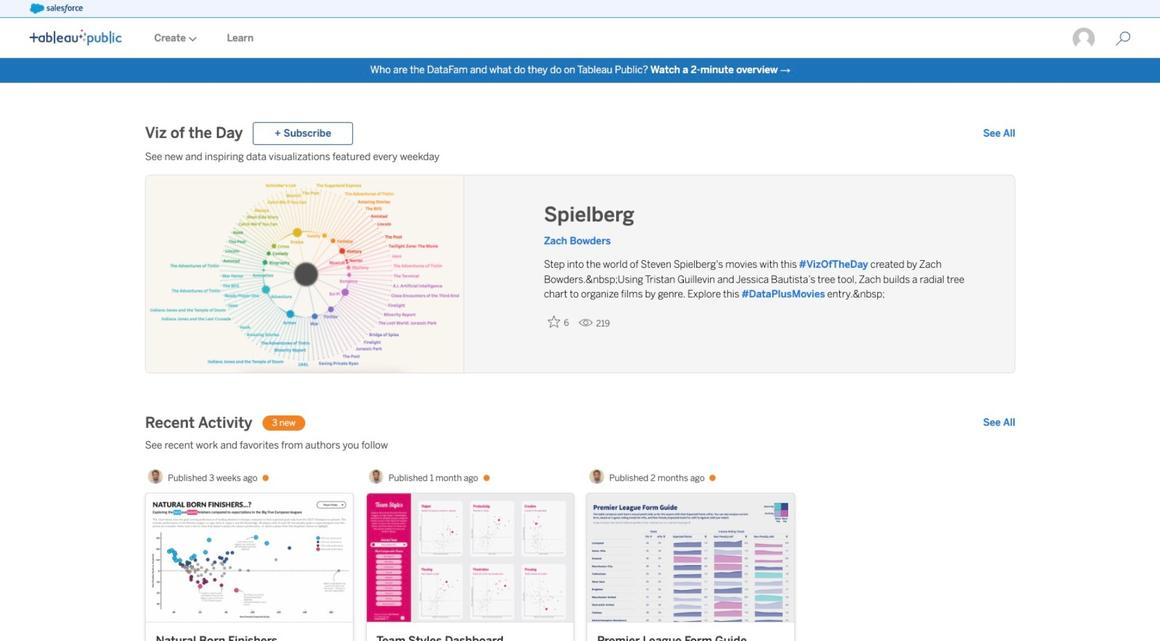 Task type: describe. For each thing, give the bounding box(es) containing it.
see recent work and favorites from authors you follow element
[[145, 438, 1016, 453]]

add favorite image
[[548, 316, 560, 328]]

1 workbook thumbnail image from the left
[[146, 494, 353, 623]]

viz of the day heading
[[145, 124, 243, 144]]

salesforce logo image
[[30, 4, 83, 14]]

3 workbook thumbnail image from the left
[[587, 494, 794, 623]]

2 workbook thumbnail image from the left
[[366, 494, 573, 623]]

tableau public viz of the day image
[[146, 176, 464, 375]]

recent activity heading
[[145, 414, 252, 434]]



Task type: vqa. For each thing, say whether or not it's contained in the screenshot.
See new and inspiring data visualizations featured every weekday Element
yes



Task type: locate. For each thing, give the bounding box(es) containing it.
see new and inspiring data visualizations featured every weekday element
[[145, 150, 1016, 165]]

create image
[[186, 37, 197, 42]]

gary.orlando image
[[1072, 27, 1096, 50]]

workbook thumbnail image
[[146, 494, 353, 623], [366, 494, 573, 623], [587, 494, 794, 623]]

ben norland image
[[590, 470, 604, 484]]

ben norland image for 2nd workbook thumbnail from right
[[369, 470, 384, 484]]

Add Favorite button
[[544, 312, 574, 332]]

1 ben norland image from the left
[[148, 470, 163, 484]]

0 horizontal spatial workbook thumbnail image
[[146, 494, 353, 623]]

1 horizontal spatial workbook thumbnail image
[[366, 494, 573, 623]]

0 horizontal spatial ben norland image
[[148, 470, 163, 484]]

go to search image
[[1101, 31, 1146, 46]]

1 horizontal spatial ben norland image
[[369, 470, 384, 484]]

2 horizontal spatial workbook thumbnail image
[[587, 494, 794, 623]]

see all viz of the day element
[[983, 126, 1016, 141]]

ben norland image
[[148, 470, 163, 484], [369, 470, 384, 484]]

logo image
[[30, 29, 122, 45]]

2 ben norland image from the left
[[369, 470, 384, 484]]

see all recent activity element
[[983, 416, 1016, 431]]

ben norland image for first workbook thumbnail
[[148, 470, 163, 484]]



